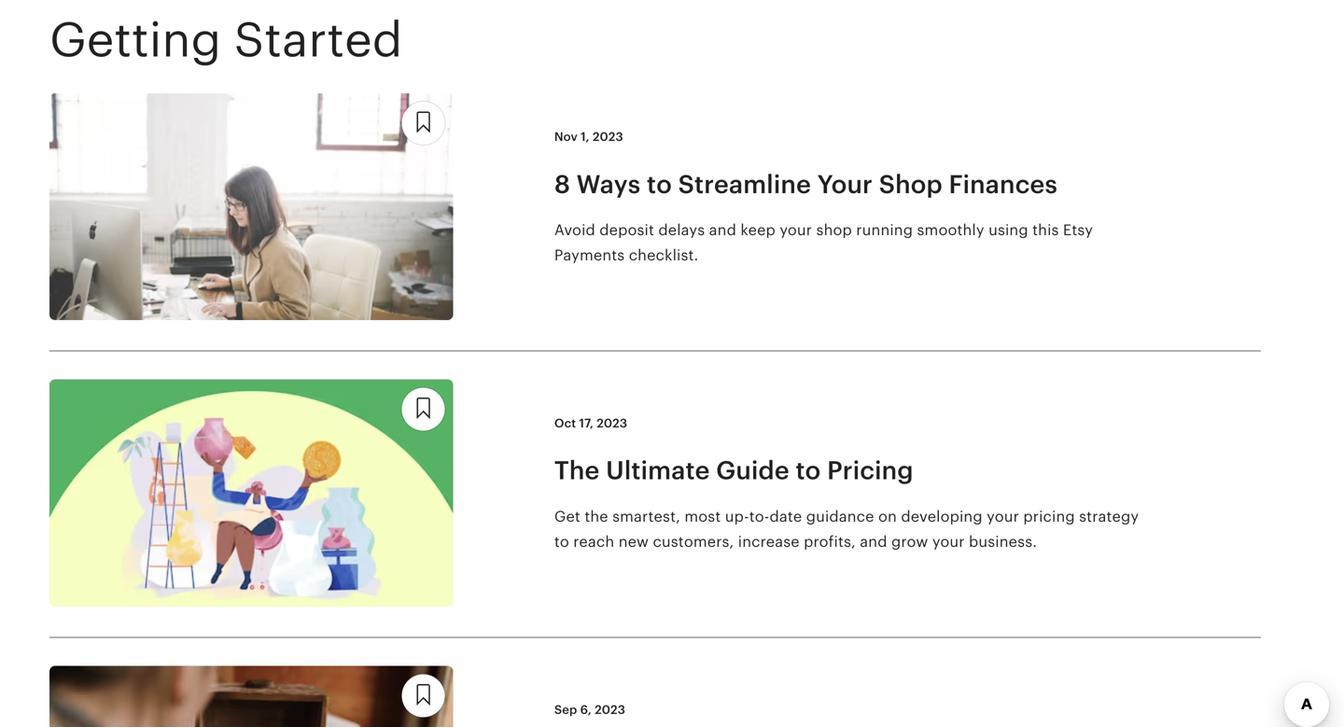 Task type: locate. For each thing, give the bounding box(es) containing it.
0 horizontal spatial and
[[710, 222, 737, 239]]

to down get
[[555, 534, 570, 551]]

2 vertical spatial to
[[555, 534, 570, 551]]

2023 for ways
[[593, 130, 624, 144]]

2023 right '17,'
[[597, 417, 628, 431]]

get the smartest, most up-to-date guidance on developing your pricing strategy to reach new customers, increase profits, and grow your business.
[[555, 508, 1140, 551]]

1 horizontal spatial and
[[860, 534, 888, 551]]

0 horizontal spatial to
[[555, 534, 570, 551]]

1 vertical spatial and
[[860, 534, 888, 551]]

ways
[[577, 170, 641, 199]]

keep
[[741, 222, 776, 239]]

2 horizontal spatial your
[[987, 508, 1020, 525]]

oct
[[555, 417, 576, 431]]

0 vertical spatial to
[[647, 170, 672, 199]]

2023 right 1,
[[593, 130, 624, 144]]

to up date
[[796, 456, 821, 485]]

to right 'ways'
[[647, 170, 672, 199]]

the ultimate guide to pricing
[[555, 456, 914, 485]]

your inside avoid deposit delays and keep your shop running smoothly using this etsy payments checklist.
[[780, 222, 813, 239]]

2023 for ultimate
[[597, 417, 628, 431]]

pricing
[[1024, 508, 1076, 525]]

getting started
[[50, 13, 403, 67]]

8 ways to streamline your shop finances image
[[50, 93, 454, 320]]

deposit
[[600, 222, 655, 239]]

0 vertical spatial your
[[780, 222, 813, 239]]

delays
[[659, 222, 705, 239]]

2 vertical spatial your
[[933, 534, 965, 551]]

ultimate
[[606, 456, 710, 485]]

get
[[555, 508, 581, 525]]

to
[[647, 170, 672, 199], [796, 456, 821, 485], [555, 534, 570, 551]]

the ultimate guide to pricing link
[[555, 455, 1152, 487]]

sep 6, 2023
[[555, 703, 626, 717]]

1 vertical spatial 2023
[[597, 417, 628, 431]]

to inside get the smartest, most up-to-date guidance on developing your pricing strategy to reach new customers, increase profits, and grow your business.
[[555, 534, 570, 551]]

0 vertical spatial and
[[710, 222, 737, 239]]

8 ways to streamline your shop finances
[[555, 170, 1058, 199]]

nov
[[555, 130, 578, 144]]

up-
[[725, 508, 750, 525]]

8 ways to streamline your shop finances link
[[555, 168, 1152, 201]]

and
[[710, 222, 737, 239], [860, 534, 888, 551]]

new
[[619, 534, 649, 551]]

your down developing
[[933, 534, 965, 551]]

2023
[[593, 130, 624, 144], [597, 417, 628, 431], [595, 703, 626, 717]]

your right keep
[[780, 222, 813, 239]]

avoid deposit delays and keep your shop running smoothly using this etsy payments checklist.
[[555, 222, 1094, 264]]

0 horizontal spatial your
[[780, 222, 813, 239]]

reach
[[574, 534, 615, 551]]

and down the on
[[860, 534, 888, 551]]

2023 right 6, at the left of the page
[[595, 703, 626, 717]]

0 vertical spatial 2023
[[593, 130, 624, 144]]

developing
[[902, 508, 983, 525]]

2 horizontal spatial to
[[796, 456, 821, 485]]

nov 1, 2023
[[555, 130, 624, 144]]

1,
[[581, 130, 590, 144]]

your up business.
[[987, 508, 1020, 525]]

and left keep
[[710, 222, 737, 239]]

your
[[780, 222, 813, 239], [987, 508, 1020, 525], [933, 534, 965, 551]]

streamline
[[679, 170, 812, 199]]

oct 17, 2023
[[555, 417, 628, 431]]



Task type: describe. For each thing, give the bounding box(es) containing it.
checklist.
[[629, 247, 699, 264]]

payments
[[555, 247, 625, 264]]

pricing
[[828, 456, 914, 485]]

your
[[818, 170, 873, 199]]

increase
[[739, 534, 800, 551]]

this
[[1033, 222, 1060, 239]]

using
[[989, 222, 1029, 239]]

1 vertical spatial your
[[987, 508, 1020, 525]]

guide
[[717, 456, 790, 485]]

guidance
[[807, 508, 875, 525]]

smoothly
[[918, 222, 985, 239]]

strategy
[[1080, 508, 1140, 525]]

2 vertical spatial 2023
[[595, 703, 626, 717]]

sep
[[555, 703, 578, 717]]

running
[[857, 222, 914, 239]]

started
[[234, 13, 403, 67]]

most
[[685, 508, 721, 525]]

shop
[[817, 222, 853, 239]]

and inside get the smartest, most up-to-date guidance on developing your pricing strategy to reach new customers, increase profits, and grow your business.
[[860, 534, 888, 551]]

to-
[[750, 508, 770, 525]]

business.
[[969, 534, 1038, 551]]

smartest,
[[613, 508, 681, 525]]

8
[[555, 170, 571, 199]]

getting
[[50, 13, 221, 67]]

on
[[879, 508, 897, 525]]

1 horizontal spatial to
[[647, 170, 672, 199]]

the
[[555, 456, 600, 485]]

avoid
[[555, 222, 596, 239]]

date
[[770, 508, 803, 525]]

6,
[[581, 703, 592, 717]]

finances
[[949, 170, 1058, 199]]

1 vertical spatial to
[[796, 456, 821, 485]]

and inside avoid deposit delays and keep your shop running smoothly using this etsy payments checklist.
[[710, 222, 737, 239]]

etsy
[[1064, 222, 1094, 239]]

shop
[[880, 170, 943, 199]]

customers,
[[653, 534, 734, 551]]

grow
[[892, 534, 929, 551]]

17,
[[580, 417, 594, 431]]

1 horizontal spatial your
[[933, 534, 965, 551]]

profits,
[[804, 534, 856, 551]]

the ultimate guide to pricing image
[[50, 380, 454, 607]]

the
[[585, 508, 609, 525]]



Task type: vqa. For each thing, say whether or not it's contained in the screenshot.
And
yes



